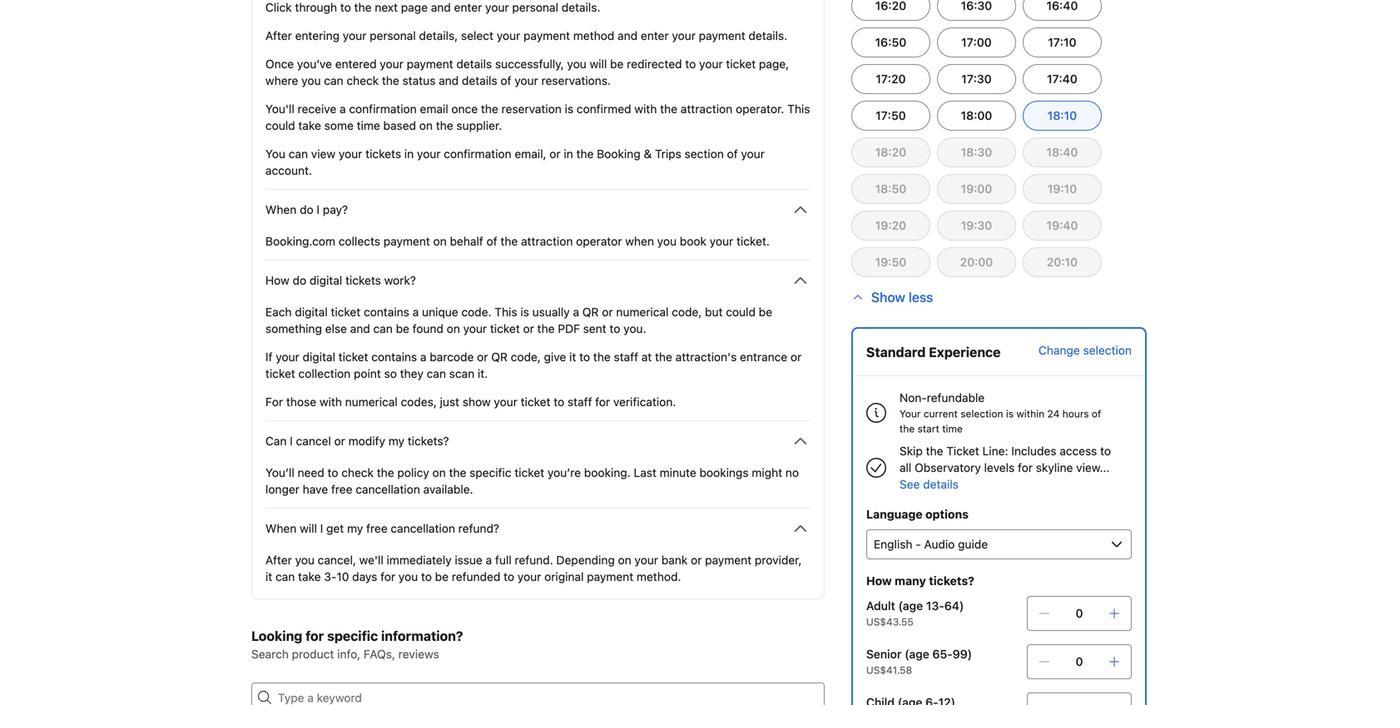 Task type: locate. For each thing, give the bounding box(es) containing it.
0 vertical spatial staff
[[614, 350, 638, 364]]

or right bank
[[691, 553, 702, 567]]

can left 3-
[[276, 570, 295, 584]]

2 horizontal spatial is
[[1006, 408, 1014, 420]]

give
[[544, 350, 566, 364]]

looking for specific information? search product info, faqs, reviews
[[251, 628, 463, 661]]

1 vertical spatial staff
[[568, 395, 592, 409]]

17:50
[[876, 109, 906, 122]]

the left next
[[354, 0, 372, 14]]

free
[[331, 482, 353, 496], [366, 522, 388, 535]]

0 horizontal spatial my
[[347, 522, 363, 535]]

your up method.
[[635, 553, 658, 567]]

how for how do digital tickets work?
[[266, 273, 290, 287]]

at
[[642, 350, 652, 364]]

for left verification.
[[595, 395, 610, 409]]

1 horizontal spatial is
[[565, 102, 574, 116]]

1 vertical spatial free
[[366, 522, 388, 535]]

available.
[[423, 482, 473, 496]]

selection down refundable
[[961, 408, 1003, 420]]

0 horizontal spatial how
[[266, 273, 290, 287]]

refunded
[[452, 570, 501, 584]]

numerical down point
[[345, 395, 398, 409]]

my right get
[[347, 522, 363, 535]]

0
[[1076, 606, 1083, 620], [1076, 655, 1083, 668]]

18:50
[[875, 182, 907, 196]]

can inside each digital ticket contains a unique code. this is usually a qr or numerical code, but could be something else and can be found on your ticket or the pdf sent to you.
[[373, 322, 393, 335]]

code, inside if your digital ticket contains a barcode or qr code, give it to the staff at the attraction's entrance or ticket collection point so they can scan it.
[[511, 350, 541, 364]]

0 horizontal spatial time
[[357, 119, 380, 132]]

contains up the so
[[372, 350, 417, 364]]

barcode
[[430, 350, 474, 364]]

for up product
[[306, 628, 324, 644]]

0 vertical spatial is
[[565, 102, 574, 116]]

or up sent
[[602, 305, 613, 319]]

or down usually
[[523, 322, 534, 335]]

enter up redirected
[[641, 29, 669, 42]]

0 vertical spatial this
[[788, 102, 810, 116]]

the right at
[[655, 350, 673, 364]]

tickets? up policy
[[408, 434, 449, 448]]

0 horizontal spatial with
[[320, 395, 342, 409]]

will inside dropdown button
[[300, 522, 317, 535]]

modify
[[349, 434, 385, 448]]

the inside once you've entered your payment details successfully, you will be redirected to your ticket page, where you can check the status and details of your reservations.
[[382, 74, 399, 87]]

1 vertical spatial (age
[[905, 647, 930, 661]]

days
[[352, 570, 377, 584]]

0 vertical spatial do
[[300, 203, 314, 216]]

how inside dropdown button
[[266, 273, 290, 287]]

my
[[389, 434, 405, 448], [347, 522, 363, 535]]

0 horizontal spatial in
[[404, 147, 414, 161]]

info,
[[337, 647, 361, 661]]

your right if
[[276, 350, 300, 364]]

1 vertical spatial will
[[300, 522, 317, 535]]

payment up work?
[[384, 234, 430, 248]]

details.
[[562, 0, 601, 14], [749, 29, 788, 42]]

17:30
[[962, 72, 992, 86]]

0 horizontal spatial selection
[[961, 408, 1003, 420]]

tickets?
[[408, 434, 449, 448], [929, 574, 975, 588]]

1 horizontal spatial enter
[[641, 29, 669, 42]]

is left usually
[[521, 305, 529, 319]]

to left the you. at the top
[[610, 322, 621, 335]]

redirected
[[627, 57, 682, 71]]

the inside non-refundable your current selection is within 24 hours of the start time
[[900, 423, 915, 435]]

1 vertical spatial personal
[[370, 29, 416, 42]]

can inside if your digital ticket contains a barcode or qr code, give it to the staff at the attraction's entrance or ticket collection point so they can scan it.
[[427, 367, 446, 380]]

1 vertical spatial specific
[[327, 628, 378, 644]]

a up pdf
[[573, 305, 579, 319]]

and inside each digital ticket contains a unique code. this is usually a qr or numerical code, but could be something else and can be found on your ticket or the pdf sent to you.
[[350, 322, 370, 335]]

with inside you'll receive a confirmation email once the reservation is confirmed with the attraction operator. this could take some time based on the supplier.
[[635, 102, 657, 116]]

(age left 13-
[[899, 599, 923, 613]]

some
[[324, 119, 354, 132]]

0 vertical spatial digital
[[310, 273, 342, 287]]

to right redirected
[[685, 57, 696, 71]]

digital up collection
[[303, 350, 335, 364]]

it right 'give' in the left of the page
[[569, 350, 576, 364]]

could down "you'll"
[[266, 119, 295, 132]]

to right 'give' in the left of the page
[[579, 350, 590, 364]]

a inside after you cancel, we'll immediately issue a full refund. depending on your bank or payment provider, it can take 3-10 days for you to be refunded to your original payment method.
[[486, 553, 492, 567]]

0 vertical spatial free
[[331, 482, 353, 496]]

free inside dropdown button
[[366, 522, 388, 535]]

1 horizontal spatial time
[[942, 423, 963, 435]]

0 horizontal spatial this
[[495, 305, 517, 319]]

you down you've
[[302, 74, 321, 87]]

take inside after you cancel, we'll immediately issue a full refund. depending on your bank or payment provider, it can take 3-10 days for you to be refunded to your original payment method.
[[298, 570, 321, 584]]

to
[[340, 0, 351, 14], [685, 57, 696, 71], [610, 322, 621, 335], [579, 350, 590, 364], [554, 395, 565, 409], [1101, 444, 1111, 458], [328, 466, 338, 479], [421, 570, 432, 584], [504, 570, 515, 584]]

tickets down based
[[366, 147, 401, 161]]

1 horizontal spatial code,
[[672, 305, 702, 319]]

0 vertical spatial check
[[347, 74, 379, 87]]

1 horizontal spatial attraction
[[681, 102, 733, 116]]

you down immediately
[[399, 570, 418, 584]]

time down current
[[942, 423, 963, 435]]

0 horizontal spatial details.
[[562, 0, 601, 14]]

1 vertical spatial do
[[293, 273, 306, 287]]

with
[[635, 102, 657, 116], [320, 395, 342, 409]]

20:10
[[1047, 255, 1078, 269]]

on inside the you'll need to check the policy on the specific ticket you're booking. last minute bookings might no longer have free cancellation available.
[[433, 466, 446, 479]]

1 after from the top
[[266, 29, 292, 42]]

the left status
[[382, 74, 399, 87]]

13-
[[926, 599, 945, 613]]

product
[[292, 647, 334, 661]]

for right the days
[[381, 570, 395, 584]]

your down 'successfully,'
[[515, 74, 538, 87]]

pdf
[[558, 322, 580, 335]]

1 take from the top
[[298, 119, 321, 132]]

after left cancel,
[[266, 553, 292, 567]]

1 horizontal spatial selection
[[1083, 343, 1132, 357]]

(age
[[899, 599, 923, 613], [905, 647, 930, 661]]

of right section
[[727, 147, 738, 161]]

a up some
[[340, 102, 346, 116]]

1 horizontal spatial free
[[366, 522, 388, 535]]

confirmation
[[349, 102, 417, 116], [444, 147, 512, 161]]

do for how
[[293, 273, 306, 287]]

after inside after you cancel, we'll immediately issue a full refund. depending on your bank or payment provider, it can take 3-10 days for you to be refunded to your original payment method.
[[266, 553, 292, 567]]

0 vertical spatial 0
[[1076, 606, 1083, 620]]

0 vertical spatial when
[[266, 203, 297, 216]]

0 vertical spatial (age
[[899, 599, 923, 613]]

details. up "method"
[[562, 0, 601, 14]]

can inside 'you can view your tickets in your confirmation email, or in the booking & trips section of your account.'
[[289, 147, 308, 161]]

1 horizontal spatial will
[[590, 57, 607, 71]]

19:30
[[961, 219, 992, 232]]

check down the can i cancel or modify my tickets?
[[342, 466, 374, 479]]

you're
[[548, 466, 581, 479]]

(age inside "senior (age 65-99) us$41.58"
[[905, 647, 930, 661]]

0 horizontal spatial confirmation
[[349, 102, 417, 116]]

check
[[347, 74, 379, 87], [342, 466, 374, 479]]

found
[[413, 322, 444, 335]]

my right modify
[[389, 434, 405, 448]]

0 vertical spatial code,
[[672, 305, 702, 319]]

i left 'pay?' at the top left of the page
[[317, 203, 320, 216]]

with inside how do digital tickets work? element
[[320, 395, 342, 409]]

1 vertical spatial 0
[[1076, 655, 1083, 668]]

0 vertical spatial cancellation
[[356, 482, 420, 496]]

the down your
[[900, 423, 915, 435]]

your right redirected
[[699, 57, 723, 71]]

0 vertical spatial my
[[389, 434, 405, 448]]

1 horizontal spatial my
[[389, 434, 405, 448]]

0 vertical spatial will
[[590, 57, 607, 71]]

of right hours
[[1092, 408, 1102, 420]]

0 vertical spatial after
[[266, 29, 292, 42]]

or right the entrance
[[791, 350, 802, 364]]

issue
[[455, 553, 483, 567]]

code, inside each digital ticket contains a unique code. this is usually a qr or numerical code, but could be something else and can be found on your ticket or the pdf sent to you.
[[672, 305, 702, 319]]

it up looking at left
[[266, 570, 272, 584]]

contains inside if your digital ticket contains a barcode or qr code, give it to the staff at the attraction's entrance or ticket collection point so they can scan it.
[[372, 350, 417, 364]]

(age for senior
[[905, 647, 930, 661]]

1 horizontal spatial numerical
[[616, 305, 669, 319]]

view
[[311, 147, 336, 161]]

payment inside once you've entered your payment details successfully, you will be redirected to your ticket page, where you can check the status and details of your reservations.
[[407, 57, 453, 71]]

to right the through
[[340, 0, 351, 14]]

be
[[610, 57, 624, 71], [759, 305, 773, 319], [396, 322, 409, 335], [435, 570, 449, 584]]

no
[[786, 466, 799, 479]]

ticket inside once you've entered your payment details successfully, you will be redirected to your ticket page, where you can check the status and details of your reservations.
[[726, 57, 756, 71]]

2 vertical spatial is
[[1006, 408, 1014, 420]]

the inside skip the ticket line: includes access to all observatory levels for skyline view... see details
[[926, 444, 944, 458]]

could right but
[[726, 305, 756, 319]]

1 vertical spatial how
[[866, 574, 892, 588]]

0 horizontal spatial will
[[300, 522, 317, 535]]

0 horizontal spatial code,
[[511, 350, 541, 364]]

it
[[569, 350, 576, 364], [266, 570, 272, 584]]

0 vertical spatial qr
[[583, 305, 599, 319]]

change selection
[[1039, 343, 1132, 357]]

numerical inside each digital ticket contains a unique code. this is usually a qr or numerical code, but could be something else and can be found on your ticket or the pdf sent to you.
[[616, 305, 669, 319]]

for inside after you cancel, we'll immediately issue a full refund. depending on your bank or payment provider, it can take 3-10 days for you to be refunded to your original payment method.
[[381, 570, 395, 584]]

code, left 'give' in the left of the page
[[511, 350, 541, 364]]

24
[[1048, 408, 1060, 420]]

1 vertical spatial confirmation
[[444, 147, 512, 161]]

1 horizontal spatial in
[[564, 147, 573, 161]]

on up available.
[[433, 466, 446, 479]]

do inside how do digital tickets work? dropdown button
[[293, 273, 306, 287]]

1 horizontal spatial with
[[635, 102, 657, 116]]

when for when do i pay?
[[266, 203, 297, 216]]

else
[[325, 322, 347, 335]]

1 0 from the top
[[1076, 606, 1083, 620]]

2 vertical spatial i
[[320, 522, 323, 535]]

digital for your
[[303, 350, 335, 364]]

enter
[[454, 0, 482, 14], [641, 29, 669, 42]]

0 vertical spatial confirmation
[[349, 102, 417, 116]]

hours
[[1063, 408, 1089, 420]]

this inside you'll receive a confirmation email once the reservation is confirmed with the attraction operator. this could take some time based on the supplier.
[[788, 102, 810, 116]]

on inside each digital ticket contains a unique code. this is usually a qr or numerical code, but could be something else and can be found on your ticket or the pdf sent to you.
[[447, 322, 460, 335]]

1 vertical spatial take
[[298, 570, 321, 584]]

click
[[266, 0, 292, 14]]

many
[[895, 574, 926, 588]]

selection right change
[[1083, 343, 1132, 357]]

booking
[[597, 147, 641, 161]]

if
[[266, 350, 273, 364]]

how
[[266, 273, 290, 287], [866, 574, 892, 588]]

of inside 'you can view your tickets in your confirmation email, or in the booking & trips section of your account.'
[[727, 147, 738, 161]]

your down the operator.
[[741, 147, 765, 161]]

refundable
[[927, 391, 985, 405]]

0 horizontal spatial personal
[[370, 29, 416, 42]]

time inside you'll receive a confirmation email once the reservation is confirmed with the attraction operator. this could take some time based on the supplier.
[[357, 119, 380, 132]]

of
[[501, 74, 512, 87], [727, 147, 738, 161], [487, 234, 497, 248], [1092, 408, 1102, 420]]

work?
[[384, 273, 416, 287]]

supplier.
[[457, 119, 502, 132]]

1 vertical spatial contains
[[372, 350, 417, 364]]

1 vertical spatial when
[[266, 522, 297, 535]]

for inside skip the ticket line: includes access to all observatory levels for skyline view... see details
[[1018, 461, 1033, 474]]

selection inside non-refundable your current selection is within 24 hours of the start time
[[961, 408, 1003, 420]]

of down 'successfully,'
[[501, 74, 512, 87]]

or
[[550, 147, 561, 161], [602, 305, 613, 319], [523, 322, 534, 335], [477, 350, 488, 364], [791, 350, 802, 364], [334, 434, 345, 448], [691, 553, 702, 567]]

can down you've
[[324, 74, 343, 87]]

details. up page,
[[749, 29, 788, 42]]

how do digital tickets work?
[[266, 273, 416, 287]]

you can view your tickets in your confirmation email, or in the booking & trips section of your account.
[[266, 147, 765, 177]]

after down click
[[266, 29, 292, 42]]

1 vertical spatial code,
[[511, 350, 541, 364]]

when inside dropdown button
[[266, 522, 297, 535]]

0 vertical spatial with
[[635, 102, 657, 116]]

booking.
[[584, 466, 631, 479]]

reviews
[[399, 647, 439, 661]]

is down reservations.
[[565, 102, 574, 116]]

book
[[680, 234, 707, 248]]

0 vertical spatial enter
[[454, 0, 482, 14]]

0 for senior (age 65-99)
[[1076, 655, 1083, 668]]

refund?
[[458, 522, 499, 535]]

to inside if your digital ticket contains a barcode or qr code, give it to the staff at the attraction's entrance or ticket collection point so they can scan it.
[[579, 350, 590, 364]]

attraction up section
[[681, 102, 733, 116]]

2 when from the top
[[266, 522, 297, 535]]

(age inside adult (age 13-64) us$43.55
[[899, 599, 923, 613]]

something
[[266, 322, 322, 335]]

start
[[918, 423, 940, 435]]

how up each in the top of the page
[[266, 273, 290, 287]]

2 take from the top
[[298, 570, 321, 584]]

1 horizontal spatial this
[[788, 102, 810, 116]]

1 horizontal spatial specific
[[470, 466, 512, 479]]

i inside dropdown button
[[320, 522, 323, 535]]

staff left at
[[614, 350, 638, 364]]

0 horizontal spatial free
[[331, 482, 353, 496]]

within
[[1017, 408, 1045, 420]]

17:20
[[876, 72, 906, 86]]

1 vertical spatial enter
[[641, 29, 669, 42]]

1 horizontal spatial personal
[[512, 0, 559, 14]]

0 horizontal spatial attraction
[[521, 234, 573, 248]]

2 after from the top
[[266, 553, 292, 567]]

be down "method"
[[610, 57, 624, 71]]

0 vertical spatial time
[[357, 119, 380, 132]]

staff up can i cancel or modify my tickets? dropdown button
[[568, 395, 592, 409]]

for down the includes on the right of the page
[[1018, 461, 1033, 474]]

1 vertical spatial after
[[266, 553, 292, 567]]

can
[[266, 434, 287, 448]]

1 horizontal spatial could
[[726, 305, 756, 319]]

is inside each digital ticket contains a unique code. this is usually a qr or numerical code, but could be something else and can be found on your ticket or the pdf sent to you.
[[521, 305, 529, 319]]

take down receive
[[298, 119, 321, 132]]

0 vertical spatial attraction
[[681, 102, 733, 116]]

0 vertical spatial details
[[457, 57, 492, 71]]

when inside dropdown button
[[266, 203, 297, 216]]

you'll
[[266, 466, 295, 479]]

0 horizontal spatial could
[[266, 119, 295, 132]]

how for how many tickets?
[[866, 574, 892, 588]]

take left 3-
[[298, 570, 321, 584]]

1 horizontal spatial it
[[569, 350, 576, 364]]

for inside how do digital tickets work? element
[[595, 395, 610, 409]]

your
[[900, 408, 921, 420]]

the left booking
[[576, 147, 594, 161]]

1 when from the top
[[266, 203, 297, 216]]

for those with numerical codes, just show your ticket to staff for verification.
[[266, 395, 676, 409]]

observatory
[[915, 461, 981, 474]]

with right confirmed
[[635, 102, 657, 116]]

staff
[[614, 350, 638, 364], [568, 395, 592, 409]]

19:50
[[875, 255, 907, 269]]

details
[[457, 57, 492, 71], [462, 74, 498, 87], [923, 477, 959, 491]]

2 0 from the top
[[1076, 655, 1083, 668]]

1 horizontal spatial qr
[[583, 305, 599, 319]]

tickets? up 64)
[[929, 574, 975, 588]]

immediately
[[387, 553, 452, 567]]

on
[[419, 119, 433, 132], [433, 234, 447, 248], [447, 322, 460, 335], [433, 466, 446, 479], [618, 553, 632, 567]]

1 vertical spatial numerical
[[345, 395, 398, 409]]

could
[[266, 119, 295, 132], [726, 305, 756, 319]]

i
[[317, 203, 320, 216], [290, 434, 293, 448], [320, 522, 323, 535]]

payment
[[524, 29, 570, 42], [699, 29, 746, 42], [407, 57, 453, 71], [384, 234, 430, 248], [705, 553, 752, 567], [587, 570, 634, 584]]

0 horizontal spatial is
[[521, 305, 529, 319]]

digital inside dropdown button
[[310, 273, 342, 287]]

scan
[[449, 367, 475, 380]]

1 vertical spatial tickets?
[[929, 574, 975, 588]]

personal down next
[[370, 29, 416, 42]]

0 vertical spatial tickets
[[366, 147, 401, 161]]

do inside the when do i pay? dropdown button
[[300, 203, 314, 216]]

do for when
[[300, 203, 314, 216]]

1 vertical spatial tickets
[[346, 273, 381, 287]]

1 vertical spatial is
[[521, 305, 529, 319]]

to right need
[[328, 466, 338, 479]]

when down longer
[[266, 522, 297, 535]]

1 vertical spatial could
[[726, 305, 756, 319]]

cancellation up immediately
[[391, 522, 455, 535]]

is inside you'll receive a confirmation email once the reservation is confirmed with the attraction operator. this could take some time based on the supplier.
[[565, 102, 574, 116]]

0 horizontal spatial it
[[266, 570, 272, 584]]

2 vertical spatial digital
[[303, 350, 335, 364]]

this inside each digital ticket contains a unique code. this is usually a qr or numerical code, but could be something else and can be found on your ticket or the pdf sent to you.
[[495, 305, 517, 319]]

tickets inside dropdown button
[[346, 273, 381, 287]]

you left book
[[657, 234, 677, 248]]

1 vertical spatial this
[[495, 305, 517, 319]]

2 in from the left
[[564, 147, 573, 161]]

a inside if your digital ticket contains a barcode or qr code, give it to the staff at the attraction's entrance or ticket collection point so they can scan it.
[[420, 350, 427, 364]]

free up we'll
[[366, 522, 388, 535]]

qr down each digital ticket contains a unique code. this is usually a qr or numerical code, but could be something else and can be found on your ticket or the pdf sent to you.
[[491, 350, 508, 364]]

0 vertical spatial personal
[[512, 0, 559, 14]]

0 vertical spatial could
[[266, 119, 295, 132]]

0 vertical spatial numerical
[[616, 305, 669, 319]]

17:00
[[962, 35, 992, 49]]

be inside once you've entered your payment details successfully, you will be redirected to your ticket page, where you can check the status and details of your reservations.
[[610, 57, 624, 71]]

the right behalf
[[501, 234, 518, 248]]

1 vertical spatial details.
[[749, 29, 788, 42]]

when up booking.com
[[266, 203, 297, 216]]

non-refundable your current selection is within 24 hours of the start time
[[900, 391, 1102, 435]]

ticket left page,
[[726, 57, 756, 71]]

to inside each digital ticket contains a unique code. this is usually a qr or numerical code, but could be something else and can be found on your ticket or the pdf sent to you.
[[610, 322, 621, 335]]

1 vertical spatial digital
[[295, 305, 328, 319]]

confirmation up based
[[349, 102, 417, 116]]

and right "method"
[[618, 29, 638, 42]]

1 horizontal spatial staff
[[614, 350, 638, 364]]

but
[[705, 305, 723, 319]]

skip the ticket line: includes access to all observatory levels for skyline view... see details
[[900, 444, 1111, 491]]

0 vertical spatial specific
[[470, 466, 512, 479]]

digital inside if your digital ticket contains a barcode or qr code, give it to the staff at the attraction's entrance or ticket collection point so they can scan it.
[[303, 350, 335, 364]]

with down collection
[[320, 395, 342, 409]]

when
[[625, 234, 654, 248]]

0 vertical spatial i
[[317, 203, 320, 216]]

details down observatory on the right bottom of the page
[[923, 477, 959, 491]]

when do i pay?
[[266, 203, 348, 216]]

how up adult
[[866, 574, 892, 588]]



Task type: describe. For each thing, give the bounding box(es) containing it.
20:00
[[960, 255, 993, 269]]

18:20
[[875, 145, 907, 159]]

show
[[871, 289, 906, 305]]

and inside once you've entered your payment details successfully, you will be redirected to your ticket page, where you can check the status and details of your reservations.
[[439, 74, 459, 87]]

based
[[383, 119, 416, 132]]

we'll
[[359, 553, 384, 567]]

of right behalf
[[487, 234, 497, 248]]

be up the entrance
[[759, 305, 773, 319]]

ticket
[[947, 444, 980, 458]]

original
[[545, 570, 584, 584]]

each digital ticket contains a unique code. this is usually a qr or numerical code, but could be something else and can be found on your ticket or the pdf sent to you.
[[266, 305, 773, 335]]

attraction inside you'll receive a confirmation email once the reservation is confirmed with the attraction operator. this could take some time based on the supplier.
[[681, 102, 733, 116]]

adult
[[866, 599, 895, 613]]

check inside once you've entered your payment details successfully, you will be redirected to your ticket page, where you can check the status and details of your reservations.
[[347, 74, 379, 87]]

how do digital tickets work? button
[[266, 271, 811, 291]]

successfully,
[[495, 57, 564, 71]]

ticket inside the you'll need to check the policy on the specific ticket you're booking. last minute bookings might no longer have free cancellation available.
[[515, 466, 545, 479]]

change
[[1039, 343, 1080, 357]]

your up redirected
[[672, 29, 696, 42]]

have
[[303, 482, 328, 496]]

might
[[752, 466, 783, 479]]

those
[[286, 395, 316, 409]]

to down immediately
[[421, 570, 432, 584]]

levels
[[984, 461, 1015, 474]]

you'll receive a confirmation email once the reservation is confirmed with the attraction operator. this could take some time based on the supplier.
[[266, 102, 810, 132]]

could inside each digital ticket contains a unique code. this is usually a qr or numerical code, but could be something else and can be found on your ticket or the pdf sent to you.
[[726, 305, 756, 319]]

1 horizontal spatial tickets?
[[929, 574, 975, 588]]

specific inside looking for specific information? search product info, faqs, reviews
[[327, 628, 378, 644]]

18:10
[[1048, 109, 1077, 122]]

entrance
[[740, 350, 788, 364]]

how do digital tickets work? element
[[266, 291, 811, 410]]

it inside if your digital ticket contains a barcode or qr code, give it to the staff at the attraction's entrance or ticket collection point so they can scan it.
[[569, 350, 576, 364]]

&
[[644, 147, 652, 161]]

less
[[909, 289, 933, 305]]

collects
[[339, 234, 380, 248]]

the down 'email'
[[436, 119, 453, 132]]

digital for do
[[310, 273, 342, 287]]

can inside after you cancel, we'll immediately issue a full refund. depending on your bank or payment provider, it can take 3-10 days for you to be refunded to your original payment method.
[[276, 570, 295, 584]]

ticket down if your digital ticket contains a barcode or qr code, give it to the staff at the attraction's entrance or ticket collection point so they can scan it.
[[521, 395, 551, 409]]

a up found
[[413, 305, 419, 319]]

includes
[[1012, 444, 1057, 458]]

attraction's
[[676, 350, 737, 364]]

section
[[685, 147, 724, 161]]

ticket down if
[[266, 367, 295, 380]]

receive
[[298, 102, 337, 116]]

when do i pay? button
[[266, 200, 811, 220]]

your up status
[[380, 57, 404, 71]]

get
[[326, 522, 344, 535]]

will inside once you've entered your payment details successfully, you will be redirected to your ticket page, where you can check the status and details of your reservations.
[[590, 57, 607, 71]]

longer
[[266, 482, 300, 496]]

non-
[[900, 391, 927, 405]]

pay?
[[323, 203, 348, 216]]

or inside dropdown button
[[334, 434, 345, 448]]

contains inside each digital ticket contains a unique code. this is usually a qr or numerical code, but could be something else and can be found on your ticket or the pdf sent to you.
[[364, 305, 409, 319]]

line:
[[983, 444, 1008, 458]]

on left behalf
[[433, 234, 447, 248]]

after entering your personal details, select your payment method and enter your payment details.
[[266, 29, 788, 42]]

information?
[[381, 628, 463, 644]]

is for reservation
[[565, 102, 574, 116]]

the down sent
[[593, 350, 611, 364]]

confirmation inside you'll receive a confirmation email once the reservation is confirmed with the attraction operator. this could take some time based on the supplier.
[[349, 102, 417, 116]]

operator
[[576, 234, 622, 248]]

0 horizontal spatial staff
[[568, 395, 592, 409]]

is for this
[[521, 305, 529, 319]]

my inside dropdown button
[[347, 522, 363, 535]]

to down full
[[504, 570, 515, 584]]

on inside after you cancel, we'll immediately issue a full refund. depending on your bank or payment provider, it can take 3-10 days for you to be refunded to your original payment method.
[[618, 553, 632, 567]]

you
[[266, 147, 286, 161]]

senior
[[866, 647, 902, 661]]

after for after you cancel, we'll immediately issue a full refund. depending on your bank or payment provider, it can take 3-10 days for you to be refunded to your original payment method.
[[266, 553, 292, 567]]

your inside if your digital ticket contains a barcode or qr code, give it to the staff at the attraction's entrance or ticket collection point so they can scan it.
[[276, 350, 300, 364]]

details inside skip the ticket line: includes access to all observatory levels for skyline view... see details
[[923, 477, 959, 491]]

it inside after you cancel, we'll immediately issue a full refund. depending on your bank or payment provider, it can take 3-10 days for you to be refunded to your original payment method.
[[266, 570, 272, 584]]

of inside once you've entered your payment details successfully, you will be redirected to your ticket page, where you can check the status and details of your reservations.
[[501, 74, 512, 87]]

ticket up point
[[339, 350, 368, 364]]

skyline
[[1036, 461, 1073, 474]]

options
[[926, 507, 969, 521]]

payment up the operator.
[[699, 29, 746, 42]]

once
[[452, 102, 478, 116]]

code.
[[462, 305, 492, 319]]

operator.
[[736, 102, 784, 116]]

or inside 'you can view your tickets in your confirmation email, or in the booking & trips section of your account.'
[[550, 147, 561, 161]]

your inside each digital ticket contains a unique code. this is usually a qr or numerical code, but could be something else and can be found on your ticket or the pdf sent to you.
[[463, 322, 487, 335]]

is inside non-refundable your current selection is within 24 hours of the start time
[[1006, 408, 1014, 420]]

you up reservations.
[[567, 57, 587, 71]]

ticket down code.
[[490, 322, 520, 335]]

the inside 'you can view your tickets in your confirmation email, or in the booking & trips section of your account.'
[[576, 147, 594, 161]]

qr inside if your digital ticket contains a barcode or qr code, give it to the staff at the attraction's entrance or ticket collection point so they can scan it.
[[491, 350, 508, 364]]

tickets? inside dropdown button
[[408, 434, 449, 448]]

i for do
[[317, 203, 320, 216]]

each
[[266, 305, 292, 319]]

next
[[375, 0, 398, 14]]

unique
[[422, 305, 458, 319]]

specific inside the you'll need to check the policy on the specific ticket you're booking. last minute bookings might no longer have free cancellation available.
[[470, 466, 512, 479]]

1 vertical spatial details
[[462, 74, 498, 87]]

your right select
[[497, 29, 521, 42]]

refund.
[[515, 553, 553, 567]]

(age for adult
[[899, 599, 923, 613]]

payment left provider,
[[705, 553, 752, 567]]

just
[[440, 395, 459, 409]]

show
[[463, 395, 491, 409]]

18:00
[[961, 109, 992, 122]]

the up available.
[[449, 466, 466, 479]]

ticket up else
[[331, 305, 361, 319]]

reservations.
[[542, 74, 611, 87]]

all
[[900, 461, 912, 474]]

0 vertical spatial selection
[[1083, 343, 1132, 357]]

or inside after you cancel, we'll immediately issue a full refund. depending on your bank or payment provider, it can take 3-10 days for you to be refunded to your original payment method.
[[691, 553, 702, 567]]

adult (age 13-64) us$43.55
[[866, 599, 964, 628]]

senior (age 65-99) us$41.58
[[866, 647, 972, 676]]

verification.
[[613, 395, 676, 409]]

depending
[[556, 553, 615, 567]]

your down refund.
[[518, 570, 541, 584]]

the up trips on the left top of the page
[[660, 102, 678, 116]]

language options
[[866, 507, 969, 521]]

payment down depending
[[587, 570, 634, 584]]

3-
[[324, 570, 337, 584]]

the inside each digital ticket contains a unique code. this is usually a qr or numerical code, but could be something else and can be found on your ticket or the pdf sent to you.
[[537, 322, 555, 335]]

point
[[354, 367, 381, 380]]

bank
[[662, 553, 688, 567]]

when for when will i get my free cancellation refund?
[[266, 522, 297, 535]]

booking.com
[[266, 234, 335, 248]]

digital inside each digital ticket contains a unique code. this is usually a qr or numerical code, but could be something else and can be found on your ticket or the pdf sent to you.
[[295, 305, 328, 319]]

access
[[1060, 444, 1097, 458]]

1 horizontal spatial details.
[[749, 29, 788, 42]]

a inside you'll receive a confirmation email once the reservation is confirmed with the attraction operator. this could take some time based on the supplier.
[[340, 102, 346, 116]]

your right view
[[339, 147, 362, 161]]

to inside the you'll need to check the policy on the specific ticket you're booking. last minute bookings might no longer have free cancellation available.
[[328, 466, 338, 479]]

18:30
[[961, 145, 992, 159]]

to inside skip the ticket line: includes access to all observatory levels for skyline view... see details
[[1101, 444, 1111, 458]]

status
[[403, 74, 436, 87]]

check inside the you'll need to check the policy on the specific ticket you're booking. last minute bookings might no longer have free cancellation available.
[[342, 466, 374, 479]]

change selection link
[[1039, 342, 1132, 362]]

18:40
[[1047, 145, 1078, 159]]

once
[[266, 57, 294, 71]]

staff inside if your digital ticket contains a barcode or qr code, give it to the staff at the attraction's entrance or ticket collection point so they can scan it.
[[614, 350, 638, 364]]

be inside after you cancel, we'll immediately issue a full refund. depending on your bank or payment provider, it can take 3-10 days for you to be refunded to your original payment method.
[[435, 570, 449, 584]]

search
[[251, 647, 289, 661]]

your up entered
[[343, 29, 367, 42]]

tickets inside 'you can view your tickets in your confirmation email, or in the booking & trips section of your account.'
[[366, 147, 401, 161]]

could inside you'll receive a confirmation email once the reservation is confirmed with the attraction operator. this could take some time based on the supplier.
[[266, 119, 295, 132]]

confirmation inside 'you can view your tickets in your confirmation email, or in the booking & trips section of your account.'
[[444, 147, 512, 161]]

current
[[924, 408, 958, 420]]

cancellation inside dropdown button
[[391, 522, 455, 535]]

to down if your digital ticket contains a barcode or qr code, give it to the staff at the attraction's entrance or ticket collection point so they can scan it.
[[554, 395, 565, 409]]

trips
[[655, 147, 682, 161]]

you left cancel,
[[295, 553, 315, 567]]

of inside non-refundable your current selection is within 24 hours of the start time
[[1092, 408, 1102, 420]]

your right the show
[[494, 395, 518, 409]]

take inside you'll receive a confirmation email once the reservation is confirmed with the attraction operator. this could take some time based on the supplier.
[[298, 119, 321, 132]]

time inside non-refundable your current selection is within 24 hours of the start time
[[942, 423, 963, 435]]

for
[[266, 395, 283, 409]]

free inside the you'll need to check the policy on the specific ticket you're booking. last minute bookings might no longer have free cancellation available.
[[331, 482, 353, 496]]

Type a keyword field
[[271, 683, 825, 705]]

and right page
[[431, 0, 451, 14]]

1 vertical spatial i
[[290, 434, 293, 448]]

show less button
[[851, 287, 933, 307]]

65-
[[933, 647, 953, 661]]

qr inside each digital ticket contains a unique code. this is usually a qr or numerical code, but could be something else and can be found on your ticket or the pdf sent to you.
[[583, 305, 599, 319]]

to inside once you've entered your payment details successfully, you will be redirected to your ticket page, where you can check the status and details of your reservations.
[[685, 57, 696, 71]]

your right book
[[710, 234, 734, 248]]

on inside you'll receive a confirmation email once the reservation is confirmed with the attraction operator. this could take some time based on the supplier.
[[419, 119, 433, 132]]

17:10
[[1048, 35, 1077, 49]]

the left policy
[[377, 466, 394, 479]]

be left found
[[396, 322, 409, 335]]

for inside looking for specific information? search product info, faqs, reviews
[[306, 628, 324, 644]]

full
[[495, 553, 512, 567]]

once you've entered your payment details successfully, you will be redirected to your ticket page, where you can check the status and details of your reservations.
[[266, 57, 789, 87]]

through
[[295, 0, 337, 14]]

my inside dropdown button
[[389, 434, 405, 448]]

0 for adult (age 13-64)
[[1076, 606, 1083, 620]]

policy
[[397, 466, 429, 479]]

your down 'email'
[[417, 147, 441, 161]]

99)
[[953, 647, 972, 661]]

1 in from the left
[[404, 147, 414, 161]]

0 vertical spatial details.
[[562, 0, 601, 14]]

booking.com collects payment on behalf of the attraction operator when you book your ticket.
[[266, 234, 770, 248]]

i for will
[[320, 522, 323, 535]]

after for after entering your personal details, select your payment method and enter your payment details.
[[266, 29, 292, 42]]

or up it. at the bottom
[[477, 350, 488, 364]]

can inside once you've entered your payment details successfully, you will be redirected to your ticket page, where you can check the status and details of your reservations.
[[324, 74, 343, 87]]

cancel
[[296, 434, 331, 448]]

how many tickets?
[[866, 574, 975, 588]]

view...
[[1076, 461, 1110, 474]]

0 horizontal spatial numerical
[[345, 395, 398, 409]]

the up supplier.
[[481, 102, 498, 116]]

cancellation inside the you'll need to check the policy on the specific ticket you're booking. last minute bookings might no longer have free cancellation available.
[[356, 482, 420, 496]]

payment up 'successfully,'
[[524, 29, 570, 42]]

your up select
[[485, 0, 509, 14]]



Task type: vqa. For each thing, say whether or not it's contained in the screenshot.
the left attraction
yes



